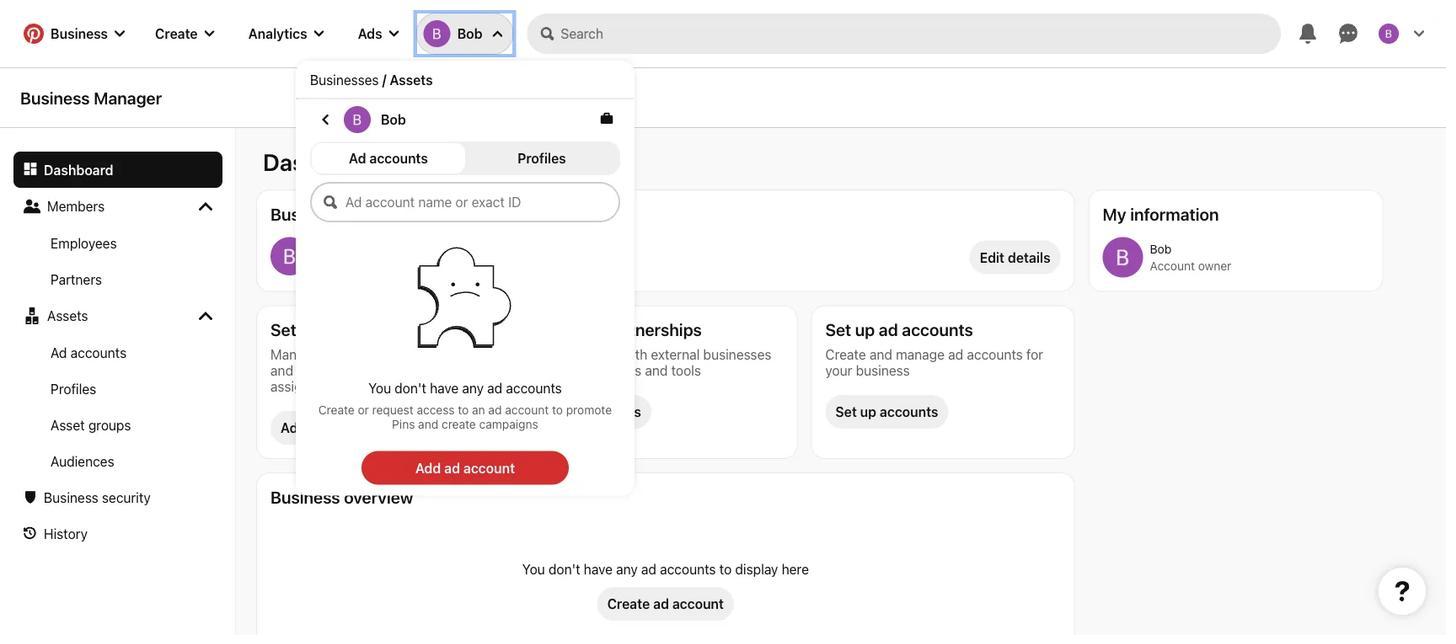 Task type: vqa. For each thing, say whether or not it's contained in the screenshot.
Create link
no



Task type: locate. For each thing, give the bounding box(es) containing it.
1 vertical spatial have
[[584, 561, 613, 577]]

you for you don't have any ad accounts create or request access to an ad account to promote pins and create campaigns
[[368, 381, 391, 397]]

information
[[344, 204, 433, 224], [1130, 204, 1219, 224]]

1 horizontal spatial profiles button
[[465, 143, 619, 174]]

profiles inside tab list
[[518, 150, 566, 166]]

create up add employees
[[318, 403, 355, 417]]

1 vertical spatial bob
[[381, 112, 406, 128]]

request
[[372, 403, 414, 417]]

ad right which
[[336, 362, 351, 378]]

information up id:
[[344, 204, 433, 224]]

business inside primary navigation header navigation
[[51, 26, 108, 42]]

0 horizontal spatial your
[[324, 320, 359, 340]]

1 information from the left
[[344, 204, 433, 224]]

and
[[870, 346, 892, 362], [271, 362, 293, 378], [645, 362, 668, 378], [418, 417, 438, 431]]

you for you don't have any ad accounts to display here
[[522, 561, 545, 577]]

up for your
[[300, 320, 320, 340]]

bob image down business information
[[271, 237, 309, 276]]

profiles for the bottom profiles button
[[51, 381, 96, 397]]

0 horizontal spatial add
[[281, 420, 306, 436]]

account inside "button"
[[463, 460, 515, 476]]

0 vertical spatial have
[[430, 381, 459, 397]]

1 vertical spatial profiles
[[51, 381, 96, 397]]

business up you don't have any ad accounts create or request access to an ad account to promote pins and create campaigns
[[436, 346, 490, 362]]

pinterest image
[[24, 24, 44, 44]]

and right pins
[[418, 417, 438, 431]]

bob image
[[344, 106, 371, 133], [271, 237, 309, 276], [1103, 237, 1143, 278]]

create for create partnerships collaborate with external businesses on ad accounts and tools
[[548, 320, 600, 340]]

which
[[297, 362, 333, 378]]

bob image for business
[[271, 237, 309, 276]]

on
[[548, 362, 563, 378]]

1 horizontal spatial assets
[[390, 72, 433, 88]]

2 horizontal spatial bob image
[[1103, 237, 1143, 278]]

set inside set up your team manage who works in your business and which ad accounts they're assigned to
[[271, 320, 297, 340]]

and inside you don't have any ad accounts create or request access to an ad account to promote pins and create campaigns
[[418, 417, 438, 431]]

to inside set up your team manage who works in your business and which ad accounts they're assigned to
[[329, 378, 341, 394]]

or
[[358, 403, 369, 417]]

business for business security
[[44, 490, 98, 506]]

and left manage
[[870, 346, 892, 362]]

0 vertical spatial you
[[368, 381, 391, 397]]

and inside set up your team manage who works in your business and which ad accounts they're assigned to
[[271, 362, 293, 378]]

0 vertical spatial any
[[462, 381, 484, 397]]

1 horizontal spatial information
[[1130, 204, 1219, 224]]

edit
[[980, 249, 1005, 265]]

ad inside navigation
[[349, 150, 366, 166]]

profiles button
[[465, 143, 619, 174], [13, 371, 223, 407]]

information up bob account owner
[[1130, 204, 1219, 224]]

external
[[651, 346, 700, 362]]

0 vertical spatial profiles
[[518, 150, 566, 166]]

ad accounts inside tab list
[[349, 150, 428, 166]]

set for set up your team
[[271, 320, 297, 340]]

0 vertical spatial assets
[[390, 72, 433, 88]]

dashboard up the members
[[44, 162, 113, 178]]

business up set up accounts button
[[856, 362, 910, 378]]

your right in
[[406, 346, 433, 362]]

0 horizontal spatial assets
[[47, 308, 88, 324]]

accounts up create ad account
[[660, 561, 716, 577]]

to
[[329, 378, 341, 394], [458, 403, 469, 417], [552, 403, 563, 417], [719, 561, 732, 577]]

here
[[782, 561, 809, 577]]

bob image inside button
[[424, 20, 451, 47]]

for
[[1027, 346, 1043, 362]]

security
[[102, 490, 151, 506]]

bob inside bob account owner
[[1150, 242, 1172, 256]]

your
[[324, 320, 359, 340], [406, 346, 433, 362], [825, 362, 852, 378]]

ad accounts for the ad accounts button inside tab list
[[349, 150, 428, 166]]

add
[[558, 404, 584, 420], [281, 420, 306, 436], [415, 460, 441, 476]]

ad
[[349, 150, 366, 166], [51, 345, 67, 361]]

bob down /
[[381, 112, 406, 128]]

ad accounts up business information
[[349, 150, 428, 166]]

businesses link
[[310, 72, 379, 88]]

any inside you don't have any ad accounts create or request access to an ad account to promote pins and create campaigns
[[462, 381, 484, 397]]

business for business manager
[[20, 88, 90, 108]]

have for you don't have any ad accounts to display here
[[584, 561, 613, 577]]

assets right /
[[390, 72, 433, 88]]

1 vertical spatial profiles button
[[13, 371, 223, 407]]

accounts down assets dropdown button
[[71, 345, 127, 361]]

assets image
[[24, 308, 40, 324]]

people image
[[24, 198, 40, 215]]

account for add ad account
[[463, 460, 515, 476]]

2 information from the left
[[1130, 204, 1219, 224]]

account
[[505, 403, 549, 417], [463, 460, 515, 476], [672, 596, 724, 612]]

have up create ad account button
[[584, 561, 613, 577]]

accounts
[[369, 150, 428, 166], [902, 320, 973, 340], [71, 345, 127, 361], [967, 346, 1023, 362], [355, 362, 411, 378], [586, 362, 642, 378], [506, 381, 562, 397], [880, 404, 938, 420], [660, 561, 716, 577]]

and left tools
[[645, 362, 668, 378]]

up inside set up your team manage who works in your business and which ad accounts they're assigned to
[[300, 320, 320, 340]]

business overview
[[271, 487, 413, 507]]

up for ad
[[855, 320, 875, 340]]

accounts up the partners
[[586, 362, 642, 378]]

add inside "button"
[[415, 460, 441, 476]]

analytics button
[[235, 13, 338, 54]]

create
[[155, 26, 198, 42], [548, 320, 600, 340], [825, 346, 866, 362], [318, 403, 355, 417], [607, 596, 650, 612]]

ad inside set up your team manage who works in your business and which ad accounts they're assigned to
[[336, 362, 351, 378]]

1 vertical spatial account
[[463, 460, 515, 476]]

ad accounts down assets dropdown button
[[51, 345, 127, 361]]

ad accounts button
[[312, 143, 465, 174], [13, 335, 223, 371]]

1 horizontal spatial bob
[[457, 26, 482, 42]]

empty state puzzle icon image
[[418, 246, 513, 348]]

business information
[[271, 204, 433, 224]]

2 horizontal spatial bob
[[1150, 242, 1172, 256]]

bob image down my
[[1103, 237, 1143, 278]]

asset groups button
[[13, 407, 223, 443]]

0 vertical spatial account
[[505, 403, 549, 417]]

business
[[436, 346, 490, 362], [856, 362, 910, 378]]

up inside set up ad accounts create and manage ad accounts for your business
[[855, 320, 875, 340]]

account for create ad account
[[672, 596, 724, 612]]

0 horizontal spatial bob image
[[271, 237, 309, 276]]

1 horizontal spatial dashboard
[[263, 148, 381, 176]]

business for business overview
[[271, 487, 340, 507]]

in
[[392, 346, 402, 362]]

1 horizontal spatial ad accounts
[[349, 150, 428, 166]]

information for business information
[[344, 204, 433, 224]]

account down campaigns
[[463, 460, 515, 476]]

any up create ad account button
[[616, 561, 638, 577]]

assets right assets icon on the left of the page
[[47, 308, 88, 324]]

ad accounts
[[349, 150, 428, 166], [51, 345, 127, 361]]

2 horizontal spatial your
[[825, 362, 852, 378]]

bob up account
[[1150, 242, 1172, 256]]

add partners
[[558, 404, 641, 420]]

ad right an
[[488, 403, 502, 417]]

0 horizontal spatial dashboard
[[44, 162, 113, 178]]

up inside button
[[860, 404, 877, 420]]

create inside button
[[607, 596, 650, 612]]

assigned
[[271, 378, 325, 394]]

0 horizontal spatial ad accounts button
[[13, 335, 223, 371]]

set inside set up ad accounts create and manage ad accounts for your business
[[825, 320, 851, 340]]

manage
[[271, 346, 319, 362]]

create inside dropdown button
[[155, 26, 198, 42]]

0 horizontal spatial profiles
[[51, 381, 96, 397]]

account switcher arrow icon image
[[493, 29, 503, 39]]

ad down assets dropdown button
[[51, 345, 67, 361]]

1 horizontal spatial business
[[856, 362, 910, 378]]

any up an
[[462, 381, 484, 397]]

and left which
[[271, 362, 293, 378]]

1 vertical spatial don't
[[549, 561, 580, 577]]

ad accounts button up business information
[[312, 143, 465, 174]]

1 vertical spatial assets
[[47, 308, 88, 324]]

1 horizontal spatial bob image
[[344, 106, 371, 133]]

security image
[[24, 491, 37, 505]]

2 vertical spatial account
[[672, 596, 724, 612]]

1 horizontal spatial you
[[522, 561, 545, 577]]

business security
[[44, 490, 151, 506]]

0 horizontal spatial you
[[368, 381, 391, 397]]

to down 'who' at the left bottom
[[329, 378, 341, 394]]

you
[[368, 381, 391, 397], [522, 561, 545, 577]]

0 horizontal spatial information
[[344, 204, 433, 224]]

accounts down team on the left bottom of the page
[[355, 362, 411, 378]]

1 horizontal spatial don't
[[549, 561, 580, 577]]

dashboard up business information
[[263, 148, 381, 176]]

ad down the you don't have any ad accounts to display here
[[653, 596, 669, 612]]

id:
[[368, 259, 382, 272]]

create up 'collaborate'
[[548, 320, 600, 340]]

0 horizontal spatial any
[[462, 381, 484, 397]]

1 horizontal spatial any
[[616, 561, 638, 577]]

ad accounts button inside tab list
[[312, 143, 465, 174]]

you inside you don't have any ad accounts create or request access to an ad account to promote pins and create campaigns
[[368, 381, 391, 397]]

set inside button
[[836, 404, 857, 420]]

ad accounts button up asset groups button
[[13, 335, 223, 371]]

0 horizontal spatial have
[[430, 381, 459, 397]]

1 horizontal spatial add
[[415, 460, 441, 476]]

have inside you don't have any ad accounts create or request access to an ad account to promote pins and create campaigns
[[430, 381, 459, 397]]

1 horizontal spatial ad accounts button
[[312, 143, 465, 174]]

more sections image
[[199, 309, 212, 323]]

any
[[462, 381, 484, 397], [616, 561, 638, 577]]

bob left account switcher arrow icon
[[457, 26, 482, 42]]

bob image for my
[[1103, 237, 1143, 278]]

with
[[622, 346, 647, 362]]

don't inside you don't have any ad accounts create or request access to an ad account to promote pins and create campaigns
[[395, 381, 426, 397]]

business inside set up ad accounts create and manage ad accounts for your business
[[856, 362, 910, 378]]

1 horizontal spatial profiles
[[518, 150, 566, 166]]

bob image down businesses
[[344, 106, 371, 133]]

tab list
[[310, 142, 620, 175]]

ad right on
[[567, 362, 582, 378]]

1 horizontal spatial bob image
[[1379, 24, 1399, 44]]

and inside set up ad accounts create and manage ad accounts for your business
[[870, 346, 892, 362]]

audiences button
[[13, 443, 223, 480]]

campaigns
[[479, 417, 538, 431]]

0 vertical spatial ad
[[349, 150, 366, 166]]

partners
[[587, 404, 641, 420]]

ad down create
[[444, 460, 460, 476]]

overview
[[344, 487, 413, 507]]

0 vertical spatial don't
[[395, 381, 426, 397]]

0 horizontal spatial profiles button
[[13, 371, 223, 407]]

1 vertical spatial you
[[522, 561, 545, 577]]

business for business information
[[271, 204, 340, 224]]

ad
[[879, 320, 898, 340], [948, 346, 964, 362], [336, 362, 351, 378], [567, 362, 582, 378], [487, 381, 503, 397], [488, 403, 502, 417], [444, 460, 460, 476], [641, 561, 656, 577], [653, 596, 669, 612]]

0 vertical spatial ad accounts
[[349, 150, 428, 166]]

bob inside button
[[457, 26, 482, 42]]

profiles
[[518, 150, 566, 166], [51, 381, 96, 397]]

ad up business information
[[349, 150, 366, 166]]

1 vertical spatial ad
[[51, 345, 67, 361]]

1 vertical spatial any
[[616, 561, 638, 577]]

have
[[430, 381, 459, 397], [584, 561, 613, 577]]

0 vertical spatial ad accounts button
[[312, 143, 465, 174]]

ad inside button
[[653, 596, 669, 612]]

create inside you don't have any ad accounts create or request access to an ad account to promote pins and create campaigns
[[318, 403, 355, 417]]

create down the you don't have any ad accounts to display here
[[607, 596, 650, 612]]

0 vertical spatial profiles button
[[465, 143, 619, 174]]

information for my information
[[1130, 204, 1219, 224]]

tab list containing ad accounts
[[310, 142, 620, 175]]

partners button
[[13, 261, 223, 298]]

account right an
[[505, 403, 549, 417]]

bob
[[457, 26, 482, 42], [381, 112, 406, 128], [1150, 242, 1172, 256]]

1 vertical spatial ad accounts
[[51, 345, 127, 361]]

0 vertical spatial bob
[[457, 26, 482, 42]]

accounts down on
[[506, 381, 562, 397]]

assets
[[390, 72, 433, 88], [47, 308, 88, 324]]

create
[[442, 417, 476, 431]]

create inside create partnerships collaborate with external businesses on ad accounts and tools
[[548, 320, 600, 340]]

my information
[[1103, 204, 1219, 224]]

dashboard
[[263, 148, 381, 176], [44, 162, 113, 178]]

businesses
[[703, 346, 772, 362]]

employees
[[310, 420, 379, 436]]

have down they're
[[430, 381, 459, 397]]

ad accounts for bottommost the ad accounts button
[[51, 345, 127, 361]]

accounts down manage
[[880, 404, 938, 420]]

set up ad accounts create and manage ad accounts for your business
[[825, 320, 1043, 378]]

accounts up business information
[[369, 150, 428, 166]]

1 horizontal spatial ad
[[349, 150, 366, 166]]

create right business badge dropdown menu button image
[[155, 26, 198, 42]]

account down the you don't have any ad accounts to display here
[[672, 596, 724, 612]]

assets inside primary navigation header navigation
[[390, 72, 433, 88]]

your up set up accounts
[[825, 362, 852, 378]]

ad inside create partnerships collaborate with external businesses on ad accounts and tools
[[567, 362, 582, 378]]

0 horizontal spatial bob image
[[424, 20, 451, 47]]

0 horizontal spatial don't
[[395, 381, 426, 397]]

0 horizontal spatial business
[[436, 346, 490, 362]]

2 horizontal spatial add
[[558, 404, 584, 420]]

audiences
[[51, 453, 114, 469]]

details
[[1008, 249, 1051, 265]]

any for display
[[616, 561, 638, 577]]

2 vertical spatial bob
[[1150, 242, 1172, 256]]

your up 'who' at the left bottom
[[324, 320, 359, 340]]

pins
[[392, 417, 415, 431]]

bob image
[[424, 20, 451, 47], [1379, 24, 1399, 44]]

create up set up accounts
[[825, 346, 866, 362]]

ad up create ad account button
[[641, 561, 656, 577]]

1 horizontal spatial have
[[584, 561, 613, 577]]

0 horizontal spatial ad accounts
[[51, 345, 127, 361]]

account inside button
[[672, 596, 724, 612]]

profiles button inside primary navigation header navigation
[[465, 143, 619, 174]]

business manager
[[20, 88, 162, 108]]



Task type: describe. For each thing, give the bounding box(es) containing it.
employees
[[51, 235, 117, 251]]

Account search search field
[[310, 182, 620, 223]]

Search text field
[[561, 13, 1281, 54]]

members
[[47, 198, 105, 214]]

they're
[[414, 362, 457, 378]]

and inside create partnerships collaborate with external businesses on ad accounts and tools
[[645, 362, 668, 378]]

edit details button
[[970, 241, 1061, 274]]

manage
[[896, 346, 945, 362]]

create ad account
[[607, 596, 724, 612]]

primary navigation header navigation
[[10, 3, 1436, 496]]

add employees button
[[271, 411, 389, 445]]

history button
[[13, 516, 223, 552]]

business button
[[13, 13, 135, 54]]

ad up manage
[[879, 320, 898, 340]]

1109011614398600265
[[386, 259, 515, 272]]

business id: 1109011614398600265
[[316, 259, 515, 272]]

tools
[[671, 362, 701, 378]]

create partnerships collaborate with external businesses on ad accounts and tools
[[548, 320, 772, 378]]

history
[[44, 526, 88, 542]]

who
[[323, 346, 349, 362]]

partnerships
[[604, 320, 702, 340]]

accounts inside set up your team manage who works in your business and which ad accounts they're assigned to
[[355, 362, 411, 378]]

tab list inside primary navigation header navigation
[[310, 142, 620, 175]]

an
[[472, 403, 485, 417]]

accounts inside button
[[880, 404, 938, 420]]

have for you don't have any ad accounts create or request access to an ad account to promote pins and create campaigns
[[430, 381, 459, 397]]

dashboard image
[[24, 162, 37, 176]]

to left display
[[719, 561, 732, 577]]

to left an
[[458, 403, 469, 417]]

bob account owner
[[1150, 242, 1232, 273]]

search icon image
[[541, 27, 554, 40]]

analytics
[[248, 26, 307, 42]]

don't for you don't have any ad accounts to display here
[[549, 561, 580, 577]]

businesses
[[310, 72, 379, 88]]

business for business
[[51, 26, 108, 42]]

works
[[352, 346, 388, 362]]

up for accounts
[[860, 404, 877, 420]]

create button
[[142, 13, 228, 54]]

ad inside "button"
[[444, 460, 460, 476]]

you don't have any ad accounts create or request access to an ad account to promote pins and create campaigns
[[318, 381, 612, 431]]

set up accounts
[[836, 404, 938, 420]]

add partners button
[[548, 395, 652, 429]]

1 vertical spatial ad accounts button
[[13, 335, 223, 371]]

1 horizontal spatial your
[[406, 346, 433, 362]]

create ad account button
[[597, 587, 734, 621]]

add for collaborate
[[558, 404, 584, 420]]

display
[[735, 561, 778, 577]]

add for your
[[281, 420, 306, 436]]

set up accounts button
[[825, 395, 949, 429]]

create for create
[[155, 26, 198, 42]]

accounts inside create partnerships collaborate with external businesses on ad accounts and tools
[[586, 362, 642, 378]]

bob button
[[417, 13, 513, 54]]

0 horizontal spatial bob
[[381, 112, 406, 128]]

business security button
[[13, 480, 223, 516]]

accounts inside you don't have any ad accounts create or request access to an ad account to promote pins and create campaigns
[[506, 381, 562, 397]]

history image
[[24, 527, 37, 541]]

any for or
[[462, 381, 484, 397]]

collaborate
[[548, 346, 618, 362]]

businesses / assets
[[310, 72, 433, 88]]

add employees
[[281, 420, 379, 436]]

team
[[362, 320, 401, 340]]

owner
[[1198, 259, 1232, 273]]

ad right manage
[[948, 346, 964, 362]]

/
[[382, 72, 386, 88]]

employees button
[[13, 225, 223, 261]]

business for business id: 1109011614398600265
[[316, 259, 364, 272]]

partners
[[51, 271, 102, 287]]

you don't have any ad accounts to display here
[[522, 561, 809, 577]]

accounts up manage
[[902, 320, 973, 340]]

manager
[[94, 88, 162, 108]]

assets inside dropdown button
[[47, 308, 88, 324]]

set up your team manage who works in your business and which ad accounts they're assigned to
[[271, 320, 490, 394]]

asset groups
[[51, 417, 131, 433]]

profiles for profiles button inside the primary navigation header navigation
[[518, 150, 566, 166]]

ad up campaigns
[[487, 381, 503, 397]]

to left promote
[[552, 403, 563, 417]]

set for set up ad accounts
[[825, 320, 851, 340]]

groups
[[88, 417, 131, 433]]

members button
[[13, 188, 223, 225]]

assets button
[[13, 298, 223, 335]]

account inside you don't have any ad accounts create or request access to an ad account to promote pins and create campaigns
[[505, 403, 549, 417]]

your inside set up ad accounts create and manage ad accounts for your business
[[825, 362, 852, 378]]

asset
[[51, 417, 85, 433]]

add ad account
[[415, 460, 515, 476]]

dashboard inside button
[[44, 162, 113, 178]]

create inside set up ad accounts create and manage ad accounts for your business
[[825, 346, 866, 362]]

0 horizontal spatial ad
[[51, 345, 67, 361]]

dashboard button
[[13, 152, 223, 188]]

add ad account button
[[362, 451, 569, 485]]

accounts left for
[[967, 346, 1023, 362]]

promote
[[566, 403, 612, 417]]

don't for you don't have any ad accounts create or request access to an ad account to promote pins and create campaigns
[[395, 381, 426, 397]]

business badge dropdown menu button image
[[115, 29, 125, 39]]

more sections image
[[199, 200, 212, 213]]

my
[[1103, 204, 1127, 224]]

edit details
[[980, 249, 1051, 265]]

ads button
[[344, 13, 413, 54]]

create for create ad account
[[607, 596, 650, 612]]

ads
[[358, 26, 382, 42]]

access
[[417, 403, 455, 417]]

account
[[1150, 259, 1195, 273]]

business inside set up your team manage who works in your business and which ad accounts they're assigned to
[[436, 346, 490, 362]]



